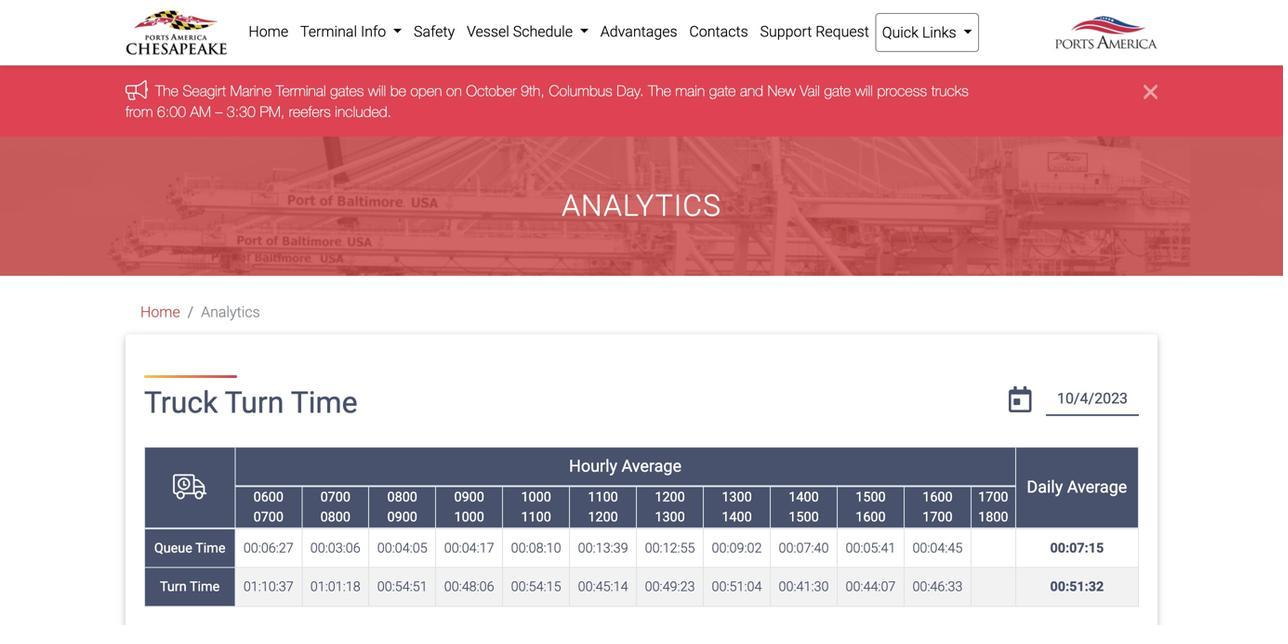 Task type: locate. For each thing, give the bounding box(es) containing it.
0 horizontal spatial 1000
[[454, 510, 484, 526]]

1000
[[521, 490, 551, 506], [454, 510, 484, 526]]

time
[[291, 386, 358, 421], [195, 541, 226, 556], [190, 579, 220, 595]]

0 horizontal spatial 1700
[[923, 510, 953, 526]]

00:06:27
[[243, 541, 294, 556]]

the right the day.
[[648, 82, 671, 99]]

00:49:23
[[645, 579, 695, 595]]

1 vertical spatial turn
[[160, 579, 187, 595]]

3:30
[[227, 103, 256, 120]]

0 horizontal spatial average
[[622, 457, 682, 476]]

0800 up 00:04:05
[[387, 490, 417, 506]]

1 vertical spatial 1600
[[856, 510, 886, 526]]

1700 1800
[[978, 490, 1009, 526]]

will left process
[[855, 82, 873, 99]]

1 vertical spatial time
[[195, 541, 226, 556]]

0 vertical spatial 1200
[[655, 490, 685, 506]]

1 horizontal spatial 1700
[[978, 490, 1009, 506]]

truck
[[144, 386, 218, 421]]

1200 1300
[[655, 490, 685, 526]]

01:10:37
[[243, 579, 294, 595]]

pm,
[[260, 103, 285, 120]]

1000 up 00:04:17
[[454, 510, 484, 526]]

0 horizontal spatial home
[[140, 304, 180, 321]]

queue time
[[154, 541, 226, 556]]

day.
[[617, 82, 644, 99]]

1 vertical spatial terminal
[[276, 82, 326, 99]]

1500 1600
[[856, 490, 886, 526]]

1 horizontal spatial turn
[[225, 386, 284, 421]]

0 vertical spatial home link
[[243, 13, 294, 50]]

1500 up '00:05:41'
[[856, 490, 886, 506]]

quick links link
[[875, 13, 979, 52]]

gate left and
[[709, 82, 736, 99]]

0 vertical spatial terminal
[[300, 23, 357, 40]]

0 vertical spatial average
[[622, 457, 682, 476]]

1 horizontal spatial home link
[[243, 13, 294, 50]]

gate
[[709, 82, 736, 99], [824, 82, 851, 99]]

0700 up 00:03:06
[[320, 490, 351, 506]]

2 vertical spatial time
[[190, 579, 220, 595]]

terminal
[[300, 23, 357, 40], [276, 82, 326, 99]]

1100
[[588, 490, 618, 506], [521, 510, 551, 526]]

home
[[249, 23, 288, 40], [140, 304, 180, 321]]

1 horizontal spatial 0800
[[387, 490, 417, 506]]

1300 up 00:09:02
[[722, 490, 752, 506]]

process
[[877, 82, 927, 99]]

1 horizontal spatial home
[[249, 23, 288, 40]]

schedule
[[513, 23, 573, 40]]

gate right vail
[[824, 82, 851, 99]]

1 vertical spatial 1400
[[722, 510, 752, 526]]

bullhorn image
[[126, 80, 155, 100]]

0 horizontal spatial will
[[368, 82, 386, 99]]

0 horizontal spatial 0700
[[254, 510, 284, 526]]

1 horizontal spatial 1400
[[789, 490, 819, 506]]

the up the '6:00'
[[155, 82, 178, 99]]

00:03:06
[[310, 541, 361, 556]]

1400 up 00:09:02
[[722, 510, 752, 526]]

1600 up the 00:04:45
[[923, 490, 953, 506]]

1300 up 00:12:55
[[655, 510, 685, 526]]

1000 1100
[[521, 490, 551, 526]]

1300
[[722, 490, 752, 506], [655, 510, 685, 526]]

1 horizontal spatial will
[[855, 82, 873, 99]]

1 horizontal spatial 0700
[[320, 490, 351, 506]]

daily
[[1027, 478, 1063, 498]]

terminal up reefers
[[276, 82, 326, 99]]

home link
[[243, 13, 294, 50], [140, 304, 180, 321]]

turn
[[225, 386, 284, 421], [160, 579, 187, 595]]

1 vertical spatial 1000
[[454, 510, 484, 526]]

00:48:06
[[444, 579, 494, 595]]

vessel schedule link
[[461, 13, 595, 50]]

0900
[[454, 490, 484, 506], [387, 510, 417, 526]]

1100 up 00:08:10
[[521, 510, 551, 526]]

1 horizontal spatial 1000
[[521, 490, 551, 506]]

0 horizontal spatial the
[[155, 82, 178, 99]]

0 vertical spatial 1000
[[521, 490, 551, 506]]

0900 up 00:04:17
[[454, 490, 484, 506]]

1 vertical spatial 1500
[[789, 510, 819, 526]]

quick
[[882, 24, 919, 41]]

0 vertical spatial 0800
[[387, 490, 417, 506]]

0 horizontal spatial home link
[[140, 304, 180, 321]]

1600 up '00:05:41'
[[856, 510, 886, 526]]

0 horizontal spatial 1100
[[521, 510, 551, 526]]

analytics
[[562, 189, 722, 224], [201, 304, 260, 321]]

1400 up 00:07:40
[[789, 490, 819, 506]]

new
[[768, 82, 796, 99]]

1000 up 00:08:10
[[521, 490, 551, 506]]

0 vertical spatial 1500
[[856, 490, 886, 506]]

will left be
[[368, 82, 386, 99]]

00:41:30
[[779, 579, 829, 595]]

1100 1200
[[588, 490, 618, 526]]

1600
[[923, 490, 953, 506], [856, 510, 886, 526]]

1700
[[978, 490, 1009, 506], [923, 510, 953, 526]]

1700 up the 00:04:45
[[923, 510, 953, 526]]

1 horizontal spatial average
[[1067, 478, 1127, 498]]

and
[[740, 82, 764, 99]]

1 vertical spatial home
[[140, 304, 180, 321]]

00:54:15
[[511, 579, 561, 595]]

0 vertical spatial analytics
[[562, 189, 722, 224]]

1100 down hourly
[[588, 490, 618, 506]]

1300 1400
[[722, 490, 752, 526]]

1 vertical spatial 1200
[[588, 510, 618, 526]]

time for 00:06:27
[[195, 541, 226, 556]]

1200 up '00:13:39'
[[588, 510, 618, 526]]

advantages
[[601, 23, 678, 40]]

1 gate from the left
[[709, 82, 736, 99]]

0 horizontal spatial gate
[[709, 82, 736, 99]]

1 horizontal spatial 1300
[[722, 490, 752, 506]]

1200 up 00:12:55
[[655, 490, 685, 506]]

the
[[155, 82, 178, 99], [648, 82, 671, 99]]

vail
[[800, 82, 820, 99]]

1 will from the left
[[368, 82, 386, 99]]

will
[[368, 82, 386, 99], [855, 82, 873, 99]]

0700 down 0600
[[254, 510, 284, 526]]

terminal info
[[300, 23, 390, 40]]

average right daily at bottom
[[1067, 478, 1127, 498]]

1200
[[655, 490, 685, 506], [588, 510, 618, 526]]

hourly
[[569, 457, 618, 476]]

1 horizontal spatial 1100
[[588, 490, 618, 506]]

0900 up 00:04:05
[[387, 510, 417, 526]]

0 horizontal spatial turn
[[160, 579, 187, 595]]

marine
[[230, 82, 272, 99]]

links
[[922, 24, 957, 41]]

0 horizontal spatial analytics
[[201, 304, 260, 321]]

1 horizontal spatial analytics
[[562, 189, 722, 224]]

terminal left 'info' at the top of the page
[[300, 23, 357, 40]]

00:09:02
[[712, 541, 762, 556]]

turn right truck
[[225, 386, 284, 421]]

0800 up 00:03:06
[[320, 510, 351, 526]]

1 horizontal spatial gate
[[824, 82, 851, 99]]

0700 0800
[[320, 490, 351, 526]]

turn time
[[160, 579, 220, 595]]

00:46:33
[[913, 579, 963, 595]]

1 vertical spatial 0900
[[387, 510, 417, 526]]

close image
[[1144, 80, 1158, 103]]

open
[[410, 82, 442, 99]]

1 vertical spatial home link
[[140, 304, 180, 321]]

00:04:45
[[913, 541, 963, 556]]

1 horizontal spatial 1600
[[923, 490, 953, 506]]

1700 up 1800
[[978, 490, 1009, 506]]

time for 01:10:37
[[190, 579, 220, 595]]

00:45:14
[[578, 579, 628, 595]]

0800
[[387, 490, 417, 506], [320, 510, 351, 526]]

0700
[[320, 490, 351, 506], [254, 510, 284, 526]]

0 horizontal spatial 0800
[[320, 510, 351, 526]]

1 vertical spatial 1300
[[655, 510, 685, 526]]

turn down queue
[[160, 579, 187, 595]]

1 horizontal spatial the
[[648, 82, 671, 99]]

safety link
[[408, 13, 461, 50]]

1 horizontal spatial 0900
[[454, 490, 484, 506]]

0 vertical spatial 1400
[[789, 490, 819, 506]]

support
[[760, 23, 812, 40]]

0 horizontal spatial 0900
[[387, 510, 417, 526]]

terminal inside the seagirt marine terminal gates will be open on october 9th, columbus day. the main gate and new vail gate will process trucks from 6:00 am – 3:30 pm, reefers included.
[[276, 82, 326, 99]]

main
[[676, 82, 705, 99]]

0 horizontal spatial 1300
[[655, 510, 685, 526]]

1 vertical spatial 0700
[[254, 510, 284, 526]]

1400
[[789, 490, 819, 506], [722, 510, 752, 526]]

0 vertical spatial 1600
[[923, 490, 953, 506]]

1500 up 00:07:40
[[789, 510, 819, 526]]

average up 1200 1300
[[622, 457, 682, 476]]

vessel schedule
[[467, 23, 576, 40]]

average
[[622, 457, 682, 476], [1067, 478, 1127, 498]]



Task type: describe. For each thing, give the bounding box(es) containing it.
terminal info link
[[294, 13, 408, 50]]

2 will from the left
[[855, 82, 873, 99]]

0900 1000
[[454, 490, 484, 526]]

be
[[390, 82, 406, 99]]

–
[[215, 103, 223, 120]]

0 vertical spatial 1100
[[588, 490, 618, 506]]

seagirt
[[183, 82, 226, 99]]

00:12:55
[[645, 541, 695, 556]]

00:04:17
[[444, 541, 494, 556]]

calendar day image
[[1009, 387, 1032, 413]]

00:07:15
[[1050, 541, 1104, 556]]

0 vertical spatial home
[[249, 23, 288, 40]]

info
[[361, 23, 386, 40]]

1600 1700
[[923, 490, 953, 526]]

0 horizontal spatial 1600
[[856, 510, 886, 526]]

00:44:07
[[846, 579, 896, 595]]

1 vertical spatial average
[[1067, 478, 1127, 498]]

0 horizontal spatial 1400
[[722, 510, 752, 526]]

01:01:18
[[310, 579, 361, 595]]

0600
[[254, 490, 284, 506]]

columbus
[[549, 82, 613, 99]]

queue
[[154, 541, 192, 556]]

2 the from the left
[[648, 82, 671, 99]]

october
[[466, 82, 517, 99]]

00:51:32
[[1050, 579, 1104, 595]]

vessel
[[467, 23, 509, 40]]

safety
[[414, 23, 455, 40]]

0600 0700
[[254, 490, 284, 526]]

0 vertical spatial turn
[[225, 386, 284, 421]]

2 gate from the left
[[824, 82, 851, 99]]

00:07:40
[[779, 541, 829, 556]]

quick links
[[882, 24, 960, 41]]

1 vertical spatial 1700
[[923, 510, 953, 526]]

1400 1500
[[789, 490, 819, 526]]

00:54:51
[[377, 579, 427, 595]]

00:51:04
[[712, 579, 762, 595]]

reefers
[[289, 103, 331, 120]]

0 vertical spatial 0700
[[320, 490, 351, 506]]

0 vertical spatial 1300
[[722, 490, 752, 506]]

gates
[[330, 82, 364, 99]]

0 horizontal spatial 1500
[[789, 510, 819, 526]]

00:08:10
[[511, 541, 561, 556]]

on
[[446, 82, 462, 99]]

6:00
[[157, 103, 186, 120]]

truck turn time
[[144, 386, 358, 421]]

1 vertical spatial 1100
[[521, 510, 551, 526]]

included.
[[335, 103, 392, 120]]

0 vertical spatial 0900
[[454, 490, 484, 506]]

0 horizontal spatial 1200
[[588, 510, 618, 526]]

9th,
[[521, 82, 545, 99]]

0 vertical spatial time
[[291, 386, 358, 421]]

from
[[126, 103, 153, 120]]

1 horizontal spatial 1200
[[655, 490, 685, 506]]

contacts link
[[683, 13, 754, 50]]

am
[[190, 103, 211, 120]]

1 horizontal spatial 1500
[[856, 490, 886, 506]]

support request
[[760, 23, 869, 40]]

00:05:41
[[846, 541, 896, 556]]

the seagirt marine terminal gates will be open on october 9th, columbus day. the main gate and new vail gate will process trucks from 6:00 am – 3:30 pm, reefers included. link
[[126, 82, 969, 120]]

the seagirt marine terminal gates will be open on october 9th, columbus day. the main gate and new vail gate will process trucks from 6:00 am – 3:30 pm, reefers included.
[[126, 82, 969, 120]]

1800
[[978, 510, 1009, 526]]

00:13:39
[[578, 541, 628, 556]]

0 vertical spatial 1700
[[978, 490, 1009, 506]]

advantages link
[[595, 13, 683, 50]]

hourly average daily average
[[569, 457, 1127, 498]]

the seagirt marine terminal gates will be open on october 9th, columbus day. the main gate and new vail gate will process trucks from 6:00 am – 3:30 pm, reefers included. alert
[[0, 65, 1283, 137]]

1 vertical spatial analytics
[[201, 304, 260, 321]]

request
[[816, 23, 869, 40]]

contacts
[[689, 23, 748, 40]]

1 vertical spatial 0800
[[320, 510, 351, 526]]

1 the from the left
[[155, 82, 178, 99]]

00:04:05
[[377, 541, 427, 556]]

0800 0900
[[387, 490, 417, 526]]

trucks
[[931, 82, 969, 99]]

support request link
[[754, 13, 875, 50]]



Task type: vqa. For each thing, say whether or not it's contained in the screenshot.
Home related to Home link to the bottom
yes



